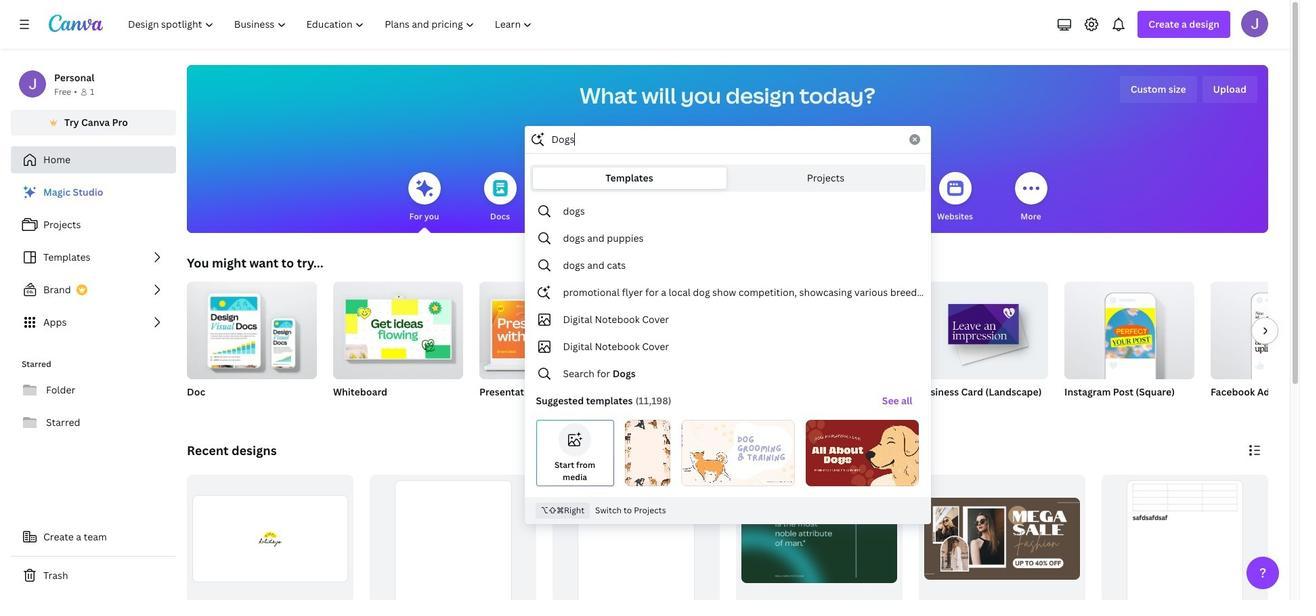 Task type: describe. For each thing, give the bounding box(es) containing it.
Search search field
[[552, 127, 901, 152]]

jacob simon image
[[1242, 10, 1269, 37]]



Task type: locate. For each thing, give the bounding box(es) containing it.
edit a copy of the brown black white cute playful dogs a4 stationery page border template image
[[625, 420, 670, 487]]

list box
[[525, 198, 931, 492]]

None search field
[[525, 126, 931, 525]]

top level navigation element
[[119, 11, 544, 38]]

edit a copy of the yellow & red colorful cartoon illustrative dog animated presentation template image
[[806, 420, 920, 487]]

group
[[333, 276, 463, 416], [333, 276, 463, 379], [919, 276, 1049, 416], [919, 276, 1049, 379], [1065, 276, 1195, 416], [1065, 276, 1195, 379], [187, 282, 317, 416], [480, 282, 610, 416], [480, 282, 610, 379], [626, 282, 756, 416], [772, 282, 902, 416], [1211, 282, 1301, 416], [1211, 282, 1301, 379], [370, 475, 537, 600], [553, 475, 720, 600], [736, 475, 903, 600], [919, 475, 1086, 600], [1102, 475, 1269, 600]]

list
[[11, 179, 176, 336]]

edit a copy of the illustrative cute dog training and grooming presentation template image
[[681, 420, 795, 487]]



Task type: vqa. For each thing, say whether or not it's contained in the screenshot.
Edit a copy of the Yellow & Red Colorful Cartoon Illustrative Dog Animated Presentation template IMAGE
yes



